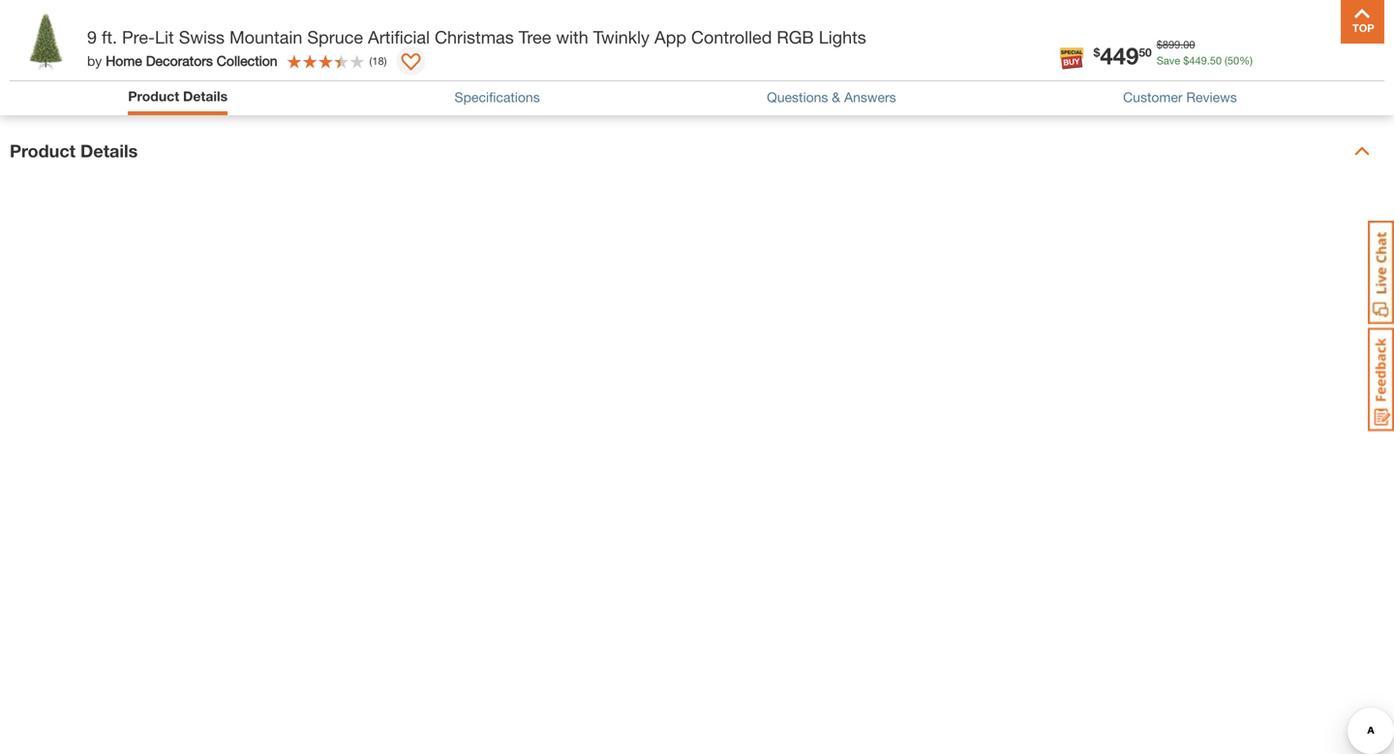 Task type: describe. For each thing, give the bounding box(es) containing it.
0 vertical spatial product details
[[128, 88, 228, 104]]

controlled
[[692, 27, 772, 47]]

lights
[[819, 27, 867, 47]]

days
[[1038, 69, 1069, 85]]

)
[[384, 54, 387, 67]]

questions
[[767, 89, 829, 105]]

1 vertical spatial product
[[10, 140, 76, 161]]

spruce
[[307, 27, 363, 47]]

9
[[87, 27, 97, 47]]

caret image
[[1355, 143, 1371, 159]]

feedback link image
[[1369, 327, 1395, 432]]

ft.
[[102, 27, 117, 47]]

mountain
[[230, 27, 303, 47]]

50 inside $ 449 50
[[1139, 45, 1152, 59]]

90
[[1019, 69, 1034, 85]]

by home decorators collection
[[87, 53, 278, 69]]

( 18 )
[[370, 54, 387, 67]]

customer reviews
[[1124, 89, 1238, 105]]

christmas
[[435, 27, 514, 47]]

tree
[[519, 27, 552, 47]]

& for questions
[[832, 89, 841, 105]]

home
[[106, 53, 142, 69]]

$ for 449
[[1094, 45, 1101, 59]]

within
[[980, 69, 1016, 85]]

& for free
[[922, 43, 934, 64]]

reviews
[[1187, 89, 1238, 105]]

of
[[1072, 69, 1084, 85]]

collection
[[217, 53, 278, 69]]

2 ( from the left
[[370, 54, 372, 67]]

0 horizontal spatial .
[[1181, 38, 1184, 51]]

swiss
[[179, 27, 225, 47]]

1 horizontal spatial 50
[[1211, 54, 1222, 67]]

app
[[655, 27, 687, 47]]

$ for 899
[[1157, 38, 1163, 51]]

read
[[1153, 69, 1184, 85]]

artificial
[[368, 27, 430, 47]]

this
[[925, 69, 946, 85]]

top button
[[1342, 0, 1385, 44]]

18
[[372, 54, 384, 67]]



Task type: vqa. For each thing, say whether or not it's contained in the screenshot.
Policy
yes



Task type: locate. For each thing, give the bounding box(es) containing it.
by
[[87, 53, 102, 69]]

2 horizontal spatial 50
[[1228, 54, 1240, 67]]

1 ( from the left
[[1225, 54, 1228, 67]]

read return policy link
[[1153, 67, 1269, 87]]

free
[[880, 43, 917, 64]]

0 horizontal spatial 50
[[1139, 45, 1152, 59]]

( left the )
[[370, 54, 372, 67]]

0 vertical spatial &
[[922, 43, 934, 64]]

product details down by
[[10, 140, 138, 161]]

0 horizontal spatial $
[[1094, 45, 1101, 59]]

1 horizontal spatial return
[[1188, 69, 1229, 85]]

2 horizontal spatial $
[[1184, 54, 1190, 67]]

1 vertical spatial .
[[1208, 54, 1211, 67]]

$ 449 50
[[1094, 42, 1152, 69]]

899
[[1163, 38, 1181, 51]]

policy
[[1233, 69, 1269, 85]]

0 horizontal spatial return
[[880, 69, 921, 85]]

0 horizontal spatial 449
[[1101, 42, 1139, 69]]

%)
[[1240, 54, 1253, 67]]

2 return from the left
[[1188, 69, 1229, 85]]

$ up purchase.
[[1094, 45, 1101, 59]]

& up this on the top of page
[[922, 43, 934, 64]]

return
[[880, 69, 921, 85], [1188, 69, 1229, 85]]

specifications button
[[455, 88, 540, 108], [455, 88, 540, 108]]

1 horizontal spatial .
[[1208, 54, 1211, 67]]

return down the free
[[880, 69, 921, 85]]

1 horizontal spatial $
[[1157, 38, 1163, 51]]

0 horizontal spatial details
[[80, 140, 138, 161]]

None field
[[875, 0, 916, 5]]

00
[[1184, 38, 1196, 51]]

customer
[[1124, 89, 1183, 105]]

(
[[1225, 54, 1228, 67], [370, 54, 372, 67]]

online
[[1146, 43, 1199, 64]]

item
[[950, 69, 976, 85]]

1 vertical spatial details
[[80, 140, 138, 161]]

free & easy returns in store or online return this item within 90 days of purchase. read return policy
[[880, 43, 1269, 85]]

449 inside $ 899 . 00 save $ 449 . 50 ( 50 %)
[[1190, 54, 1208, 67]]

& inside 'free & easy returns in store or online return this item within 90 days of purchase. read return policy'
[[922, 43, 934, 64]]

return up the reviews
[[1188, 69, 1229, 85]]

with
[[556, 27, 589, 47]]

0 horizontal spatial product
[[10, 140, 76, 161]]

449
[[1101, 42, 1139, 69], [1190, 54, 1208, 67]]

product details button
[[128, 86, 228, 110], [128, 86, 228, 107], [0, 112, 1395, 190]]

details
[[183, 88, 228, 104], [80, 140, 138, 161]]

in
[[1054, 43, 1069, 64]]

1 return from the left
[[880, 69, 921, 85]]

50 up the "policy"
[[1228, 54, 1240, 67]]

details down by
[[80, 140, 138, 161]]

1 horizontal spatial details
[[183, 88, 228, 104]]

twinkly
[[593, 27, 650, 47]]

product
[[128, 88, 179, 104], [10, 140, 76, 161]]

9 ft. pre-lit swiss mountain spruce artificial christmas tree with twinkly app controlled rgb lights
[[87, 27, 867, 47]]

specifications
[[455, 89, 540, 105]]

1 vertical spatial &
[[832, 89, 841, 105]]

$ inside $ 449 50
[[1094, 45, 1101, 59]]

questions & answers button
[[767, 88, 897, 108], [767, 88, 897, 108]]

returns
[[983, 43, 1049, 64]]

display image
[[401, 53, 421, 73]]

customer reviews button
[[1124, 88, 1238, 108], [1124, 88, 1238, 108]]

details down by home decorators collection
[[183, 88, 228, 104]]

0 horizontal spatial &
[[832, 89, 841, 105]]

0 vertical spatial details
[[183, 88, 228, 104]]

0 vertical spatial product
[[128, 88, 179, 104]]

0 horizontal spatial (
[[370, 54, 372, 67]]

1 horizontal spatial (
[[1225, 54, 1228, 67]]

$ 899 . 00 save $ 449 . 50 ( 50 %)
[[1157, 38, 1253, 67]]

rgb
[[777, 27, 814, 47]]

$
[[1157, 38, 1163, 51], [1094, 45, 1101, 59], [1184, 54, 1190, 67]]

lit
[[155, 27, 174, 47]]

store
[[1074, 43, 1119, 64]]

decorators
[[146, 53, 213, 69]]

answers
[[845, 89, 897, 105]]

50 left %)
[[1211, 54, 1222, 67]]

1 horizontal spatial product
[[128, 88, 179, 104]]

easy
[[939, 43, 978, 64]]

( left %)
[[1225, 54, 1228, 67]]

50 left save
[[1139, 45, 1152, 59]]

50
[[1139, 45, 1152, 59], [1211, 54, 1222, 67], [1228, 54, 1240, 67]]

questions & answers
[[767, 89, 897, 105]]

.
[[1181, 38, 1184, 51], [1208, 54, 1211, 67]]

save
[[1157, 54, 1181, 67]]

purchase.
[[1088, 69, 1148, 85]]

or
[[1124, 43, 1141, 64]]

live chat image
[[1369, 221, 1395, 324]]

1 horizontal spatial &
[[922, 43, 934, 64]]

$ down 00
[[1184, 54, 1190, 67]]

product details down decorators
[[128, 88, 228, 104]]

( inside $ 899 . 00 save $ 449 . 50 ( 50 %)
[[1225, 54, 1228, 67]]

$ up save
[[1157, 38, 1163, 51]]

1 horizontal spatial 449
[[1190, 54, 1208, 67]]

1 vertical spatial product details
[[10, 140, 138, 161]]

0 vertical spatial .
[[1181, 38, 1184, 51]]

pre-
[[122, 27, 155, 47]]

&
[[922, 43, 934, 64], [832, 89, 841, 105]]

product image image
[[15, 10, 77, 73]]

& left answers
[[832, 89, 841, 105]]

product details
[[128, 88, 228, 104], [10, 140, 138, 161]]



